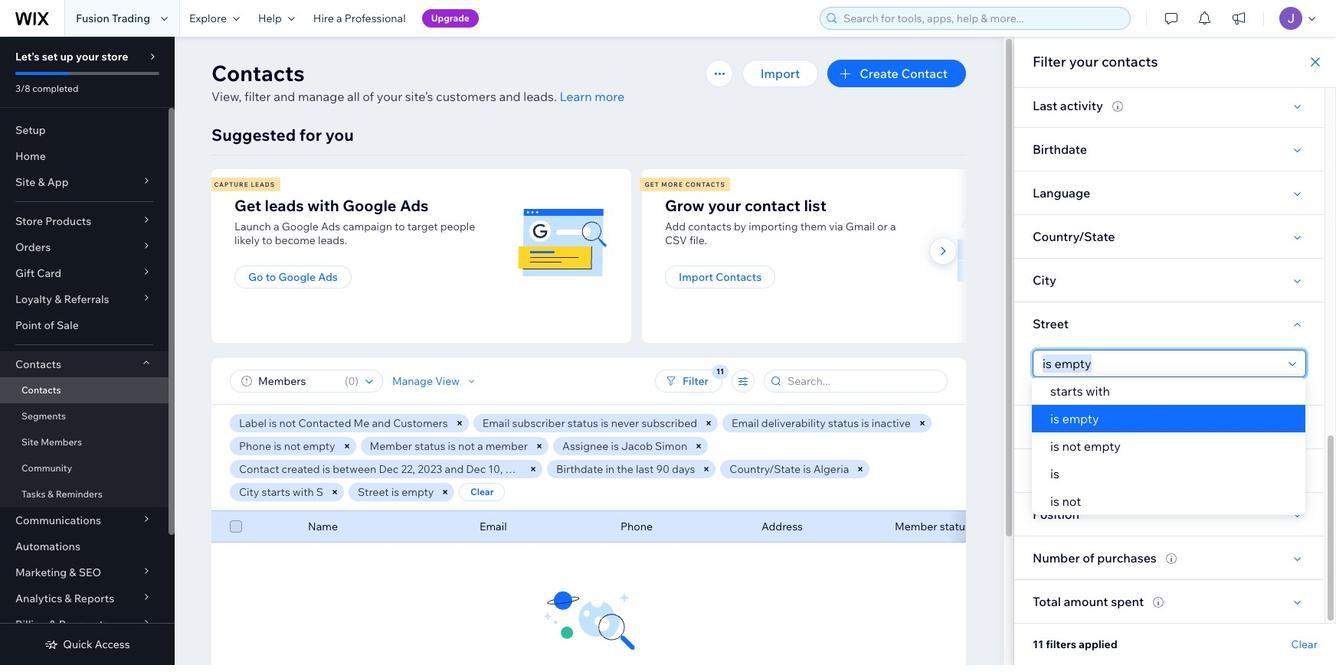 Task type: vqa. For each thing, say whether or not it's contained in the screenshot.
Video LINK
no



Task type: describe. For each thing, give the bounding box(es) containing it.
referrals
[[64, 293, 109, 306]]

member status
[[895, 520, 971, 534]]

import for import contacts
[[679, 270, 713, 284]]

country/state for country/state
[[1033, 229, 1115, 244]]

member
[[485, 440, 528, 454]]

( 0 )
[[345, 375, 359, 388]]

linked location
[[1033, 420, 1121, 435]]

you
[[325, 125, 354, 145]]

2 dec from the left
[[466, 463, 486, 477]]

spent
[[1111, 595, 1144, 610]]

with for google
[[307, 196, 339, 215]]

name
[[308, 520, 338, 534]]

a inside the grow your contact list add contacts by importing them via gmail or a csv file.
[[890, 220, 896, 234]]

contacts link
[[0, 378, 169, 404]]

)
[[355, 375, 359, 388]]

store
[[15, 215, 43, 228]]

1 dec from the left
[[379, 463, 399, 477]]

communications button
[[0, 508, 169, 534]]

manage
[[392, 375, 433, 388]]

is down linked
[[1050, 439, 1060, 454]]

language
[[1033, 185, 1091, 201]]

phone for phone
[[621, 520, 653, 534]]

go to google ads button
[[234, 266, 352, 289]]

suggested
[[211, 125, 296, 145]]

1 vertical spatial ads
[[321, 220, 340, 234]]

& for marketing
[[69, 566, 76, 580]]

card
[[37, 267, 61, 280]]

segments link
[[0, 404, 169, 430]]

home
[[15, 149, 46, 163]]

analytics & reports button
[[0, 586, 169, 612]]

position
[[1033, 507, 1080, 523]]

last
[[1033, 98, 1058, 113]]

2 2023 from the left
[[505, 463, 530, 477]]

help button
[[249, 0, 304, 37]]

of for number of purchases
[[1083, 551, 1095, 566]]

gift
[[15, 267, 35, 280]]

is inside "option"
[[1050, 411, 1060, 427]]

create
[[860, 66, 899, 81]]

is down customers
[[448, 440, 456, 454]]

between
[[333, 463, 376, 477]]

importing
[[749, 220, 798, 234]]

country/state for country/state is algeria
[[730, 463, 801, 477]]

clear for right the "clear" button
[[1291, 638, 1318, 652]]

email deliverability status is inactive
[[732, 417, 911, 431]]

let's set up your store
[[15, 50, 128, 64]]

10,
[[488, 463, 503, 477]]

city starts with s
[[239, 486, 323, 500]]

is right label
[[269, 417, 277, 431]]

quick access
[[63, 638, 130, 652]]

hire a professional link
[[304, 0, 415, 37]]

completed
[[32, 83, 78, 94]]

algeria
[[814, 463, 849, 477]]

site's
[[405, 89, 433, 104]]

a inside get leads with google ads launch a google ads campaign to target people likely to become leads.
[[274, 220, 279, 234]]

for
[[299, 125, 322, 145]]

is not empty
[[1050, 439, 1121, 454]]

is empty
[[1050, 411, 1099, 427]]

import for import
[[761, 66, 800, 81]]

0
[[348, 375, 355, 388]]

subscriber
[[512, 417, 565, 431]]

point
[[15, 319, 42, 333]]

marketing
[[15, 566, 67, 580]]

contacts inside the grow your contact list add contacts by importing them via gmail or a csv file.
[[688, 220, 732, 234]]

amount
[[1064, 595, 1108, 610]]

your up activity
[[1069, 53, 1099, 70]]

days
[[672, 463, 695, 477]]

app
[[47, 175, 69, 189]]

sidebar element
[[0, 37, 175, 666]]

csv
[[665, 234, 687, 247]]

a left member
[[477, 440, 483, 454]]

filter for filter
[[683, 375, 709, 388]]

last activity
[[1033, 98, 1103, 113]]

0 vertical spatial clear button
[[459, 483, 505, 502]]

street for street is empty
[[358, 486, 389, 500]]

Select an option field
[[1038, 351, 1284, 377]]

birthdate for birthdate in the last 90 days
[[556, 463, 603, 477]]

city for city starts with s
[[239, 486, 259, 500]]

site members link
[[0, 430, 169, 456]]

s
[[316, 486, 323, 500]]

birthdate in the last 90 days
[[556, 463, 695, 477]]

Search for tools, apps, help & more... field
[[839, 8, 1126, 29]]

members
[[41, 437, 82, 448]]

Unsaved view field
[[254, 371, 340, 392]]

city for city
[[1033, 273, 1056, 288]]

seo
[[79, 566, 101, 580]]

filter for filter your contacts
[[1033, 53, 1066, 70]]

is up s
[[322, 463, 330, 477]]

store products button
[[0, 208, 169, 234]]

capture
[[214, 181, 249, 188]]

orders button
[[0, 234, 169, 261]]

purchases
[[1097, 551, 1157, 566]]

site for site & app
[[15, 175, 35, 189]]

applied
[[1079, 638, 1118, 652]]

is left algeria
[[803, 463, 811, 477]]

contacts inside button
[[716, 270, 762, 284]]

contacted
[[298, 417, 351, 431]]

email down 10,
[[480, 520, 507, 534]]

loyalty & referrals
[[15, 293, 109, 306]]

empty down location
[[1084, 439, 1121, 454]]

target
[[407, 220, 438, 234]]

your inside contacts view, filter and manage all of your site's customers and leads. learn more
[[377, 89, 402, 104]]

0 vertical spatial google
[[343, 196, 397, 215]]

birthdate for birthdate
[[1033, 142, 1087, 157]]

never
[[611, 417, 639, 431]]

not up "created"
[[284, 440, 301, 454]]

label
[[239, 417, 267, 431]]

1 horizontal spatial contacts
[[1102, 53, 1158, 70]]

store
[[101, 50, 128, 64]]

& for billing
[[49, 618, 56, 632]]

site & app button
[[0, 169, 169, 195]]

store products
[[15, 215, 91, 228]]

create contact
[[860, 66, 948, 81]]

more
[[662, 181, 683, 188]]

leads. inside get leads with google ads launch a google ads campaign to target people likely to become leads.
[[318, 234, 347, 247]]

hire a professional
[[313, 11, 406, 25]]

access
[[95, 638, 130, 652]]

and right customers
[[499, 89, 521, 104]]

contacts up "segments"
[[21, 385, 61, 396]]

marketing & seo
[[15, 566, 101, 580]]

street for street
[[1033, 316, 1069, 332]]

list box containing starts with
[[1032, 378, 1306, 516]]

site & app
[[15, 175, 69, 189]]

view
[[435, 375, 460, 388]]

with for s
[[293, 486, 314, 500]]

contacts
[[685, 181, 725, 188]]

0 vertical spatial ads
[[400, 196, 429, 215]]

get
[[234, 196, 261, 215]]

tasks
[[21, 489, 46, 500]]

not up phone is not empty at left bottom
[[279, 417, 296, 431]]



Task type: locate. For each thing, give the bounding box(es) containing it.
is
[[1050, 411, 1060, 427], [269, 417, 277, 431], [601, 417, 609, 431], [861, 417, 869, 431], [1050, 439, 1060, 454], [274, 440, 282, 454], [448, 440, 456, 454], [611, 440, 619, 454], [322, 463, 330, 477], [803, 463, 811, 477], [1050, 467, 1060, 482], [391, 486, 399, 500], [1050, 494, 1060, 510]]

leads. right become
[[318, 234, 347, 247]]

site for site members
[[21, 437, 39, 448]]

1 vertical spatial city
[[239, 486, 259, 500]]

1 vertical spatial birthdate
[[556, 463, 603, 477]]

contacts up activity
[[1102, 53, 1158, 70]]

1 vertical spatial filter
[[683, 375, 709, 388]]

contacts down by
[[716, 270, 762, 284]]

billing & payments
[[15, 618, 109, 632]]

is down contact created is between dec 22, 2023 and dec 10, 2023
[[391, 486, 399, 500]]

3/8
[[15, 83, 30, 94]]

0 vertical spatial phone
[[239, 440, 271, 454]]

your
[[76, 50, 99, 64], [1069, 53, 1099, 70], [377, 89, 402, 104], [708, 196, 741, 215]]

street down contact created is between dec 22, 2023 and dec 10, 2023
[[358, 486, 389, 500]]

to right go
[[266, 270, 276, 284]]

& left reports
[[65, 592, 72, 606]]

2 vertical spatial with
[[293, 486, 314, 500]]

1 horizontal spatial member
[[895, 520, 937, 534]]

a
[[336, 11, 342, 25], [274, 220, 279, 234], [890, 220, 896, 234], [477, 440, 483, 454]]

to inside 'button'
[[266, 270, 276, 284]]

1 vertical spatial import
[[679, 270, 713, 284]]

0 horizontal spatial city
[[239, 486, 259, 500]]

0 horizontal spatial leads.
[[318, 234, 347, 247]]

site down "segments"
[[21, 437, 39, 448]]

loyalty & referrals button
[[0, 287, 169, 313]]

your right up
[[76, 50, 99, 64]]

community
[[21, 463, 72, 474]]

grow
[[665, 196, 705, 215]]

0 horizontal spatial country/state
[[730, 463, 801, 477]]

0 vertical spatial street
[[1033, 316, 1069, 332]]

0 vertical spatial country/state
[[1033, 229, 1115, 244]]

0 vertical spatial site
[[15, 175, 35, 189]]

1 vertical spatial contacts
[[688, 220, 732, 234]]

with up location
[[1086, 384, 1110, 399]]

0 horizontal spatial contacts
[[688, 220, 732, 234]]

contacts down point of sale
[[15, 358, 61, 372]]

empty down the '22,'
[[402, 486, 434, 500]]

contacts inside dropdown button
[[15, 358, 61, 372]]

empty down starts with
[[1062, 411, 1099, 427]]

phone down label
[[239, 440, 271, 454]]

create contact button
[[828, 60, 966, 87]]

tasks & reminders link
[[0, 482, 169, 508]]

email left deliverability
[[732, 417, 759, 431]]

1 vertical spatial phone
[[621, 520, 653, 534]]

0 horizontal spatial starts
[[262, 486, 290, 500]]

1 horizontal spatial import
[[761, 66, 800, 81]]

1 horizontal spatial dec
[[466, 463, 486, 477]]

1 horizontal spatial clear button
[[1291, 638, 1318, 652]]

deliverability
[[762, 417, 826, 431]]

1 horizontal spatial phone
[[621, 520, 653, 534]]

of right all
[[363, 89, 374, 104]]

segments
[[21, 411, 66, 422]]

of for point of sale
[[44, 319, 54, 333]]

with right leads
[[307, 196, 339, 215]]

not left member
[[458, 440, 475, 454]]

go
[[248, 270, 263, 284]]

contacts
[[211, 60, 305, 87], [716, 270, 762, 284], [15, 358, 61, 372], [21, 385, 61, 396]]

to left the "target"
[[395, 220, 405, 234]]

professional
[[345, 11, 406, 25]]

of inside sidebar element
[[44, 319, 54, 333]]

is down company
[[1050, 494, 1060, 510]]

trading
[[112, 11, 150, 25]]

clear
[[471, 487, 494, 498], [1291, 638, 1318, 652]]

location
[[1074, 420, 1121, 435]]

site inside site members link
[[21, 437, 39, 448]]

0 vertical spatial birthdate
[[1033, 142, 1087, 157]]

3/8 completed
[[15, 83, 78, 94]]

1 horizontal spatial clear
[[1291, 638, 1318, 652]]

email for email deliverability status is inactive
[[732, 417, 759, 431]]

setup link
[[0, 117, 169, 143]]

birthdate up language
[[1033, 142, 1087, 157]]

2 vertical spatial google
[[279, 270, 316, 284]]

1 vertical spatial google
[[282, 220, 319, 234]]

with left s
[[293, 486, 314, 500]]

1 horizontal spatial city
[[1033, 273, 1056, 288]]

point of sale
[[15, 319, 79, 333]]

dec left 10,
[[466, 463, 486, 477]]

phone down last
[[621, 520, 653, 534]]

not
[[279, 417, 296, 431], [1062, 439, 1081, 454], [284, 440, 301, 454], [458, 440, 475, 454], [1062, 494, 1081, 510]]

0 vertical spatial of
[[363, 89, 374, 104]]

2 horizontal spatial of
[[1083, 551, 1095, 566]]

1 horizontal spatial country/state
[[1033, 229, 1115, 244]]

site down home
[[15, 175, 35, 189]]

reminders
[[56, 489, 102, 500]]

country/state down deliverability
[[730, 463, 801, 477]]

ads inside 'button'
[[318, 270, 338, 284]]

gift card
[[15, 267, 61, 280]]

total
[[1033, 595, 1061, 610]]

& for loyalty
[[55, 293, 62, 306]]

your inside sidebar element
[[76, 50, 99, 64]]

assignee
[[562, 440, 609, 454]]

your inside the grow your contact list add contacts by importing them via gmail or a csv file.
[[708, 196, 741, 215]]

a inside hire a professional link
[[336, 11, 342, 25]]

and
[[274, 89, 295, 104], [499, 89, 521, 104], [372, 417, 391, 431], [445, 463, 464, 477]]

contacts inside contacts view, filter and manage all of your site's customers and leads. learn more
[[211, 60, 305, 87]]

0 vertical spatial filter
[[1033, 53, 1066, 70]]

0 horizontal spatial member
[[370, 440, 412, 454]]

a down leads
[[274, 220, 279, 234]]

gift card button
[[0, 261, 169, 287]]

community link
[[0, 456, 169, 482]]

become
[[275, 234, 316, 247]]

1 vertical spatial member
[[895, 520, 937, 534]]

contact created is between dec 22, 2023 and dec 10, 2023
[[239, 463, 530, 477]]

jacob
[[621, 440, 653, 454]]

& right 'tasks'
[[48, 489, 54, 500]]

0 horizontal spatial 2023
[[418, 463, 442, 477]]

go to google ads
[[248, 270, 338, 284]]

ads down get leads with google ads launch a google ads campaign to target people likely to become leads. on the left of the page
[[318, 270, 338, 284]]

0 horizontal spatial birthdate
[[556, 463, 603, 477]]

1 horizontal spatial birthdate
[[1033, 142, 1087, 157]]

upgrade
[[431, 12, 470, 24]]

1 2023 from the left
[[418, 463, 442, 477]]

people
[[440, 220, 475, 234]]

0 vertical spatial starts
[[1050, 384, 1083, 399]]

contacts left by
[[688, 220, 732, 234]]

launch
[[234, 220, 271, 234]]

0 horizontal spatial contact
[[239, 463, 279, 477]]

get
[[645, 181, 659, 188]]

email
[[483, 417, 510, 431], [732, 417, 759, 431], [480, 520, 507, 534]]

0 vertical spatial contact
[[901, 66, 948, 81]]

quick
[[63, 638, 92, 652]]

import inside import button
[[761, 66, 800, 81]]

label is not contacted me and customers
[[239, 417, 448, 431]]

1 vertical spatial clear
[[1291, 638, 1318, 652]]

is up the is not
[[1050, 467, 1060, 482]]

home link
[[0, 143, 169, 169]]

google down leads
[[282, 220, 319, 234]]

country/state is algeria
[[730, 463, 849, 477]]

1 horizontal spatial of
[[363, 89, 374, 104]]

automations link
[[0, 534, 169, 560]]

1 vertical spatial street
[[358, 486, 389, 500]]

0 horizontal spatial phone
[[239, 440, 271, 454]]

contact
[[745, 196, 801, 215]]

0 vertical spatial with
[[307, 196, 339, 215]]

street up starts with
[[1033, 316, 1069, 332]]

of right number
[[1083, 551, 1095, 566]]

&
[[38, 175, 45, 189], [55, 293, 62, 306], [48, 489, 54, 500], [69, 566, 76, 580], [65, 592, 72, 606], [49, 618, 56, 632]]

& left seo
[[69, 566, 76, 580]]

hire
[[313, 11, 334, 25]]

filters
[[1046, 638, 1077, 652]]

email up member
[[483, 417, 510, 431]]

simon
[[655, 440, 687, 454]]

not down company
[[1062, 494, 1081, 510]]

list
[[209, 169, 1068, 343]]

0 horizontal spatial filter
[[683, 375, 709, 388]]

clear inside button
[[471, 487, 494, 498]]

with inside get leads with google ads launch a google ads campaign to target people likely to become leads.
[[307, 196, 339, 215]]

customers
[[393, 417, 448, 431]]

starts down "created"
[[262, 486, 290, 500]]

1 vertical spatial of
[[44, 319, 54, 333]]

2023 right 10,
[[505, 463, 530, 477]]

0 vertical spatial contacts
[[1102, 53, 1158, 70]]

file.
[[690, 234, 707, 247]]

member
[[370, 440, 412, 454], [895, 520, 937, 534]]

and down member status is not a member
[[445, 463, 464, 477]]

0 vertical spatial clear
[[471, 487, 494, 498]]

member for member status is not a member
[[370, 440, 412, 454]]

of left sale
[[44, 319, 54, 333]]

ads left campaign
[[321, 220, 340, 234]]

1 vertical spatial leads.
[[318, 234, 347, 247]]

street
[[1033, 316, 1069, 332], [358, 486, 389, 500]]

0 horizontal spatial street
[[358, 486, 389, 500]]

is left inactive
[[861, 417, 869, 431]]

filter
[[1033, 53, 1066, 70], [683, 375, 709, 388]]

a right or
[[890, 220, 896, 234]]

birthdate down assignee
[[556, 463, 603, 477]]

22,
[[401, 463, 415, 477]]

is up the city starts with s
[[274, 440, 282, 454]]

assignee is jacob simon
[[562, 440, 687, 454]]

& for site
[[38, 175, 45, 189]]

manage view button
[[392, 375, 478, 388]]

& for analytics
[[65, 592, 72, 606]]

1 horizontal spatial contact
[[901, 66, 948, 81]]

more
[[595, 89, 625, 104]]

site members
[[21, 437, 82, 448]]

inactive
[[872, 417, 911, 431]]

& right loyalty
[[55, 293, 62, 306]]

the
[[617, 463, 634, 477]]

of
[[363, 89, 374, 104], [44, 319, 54, 333], [1083, 551, 1095, 566]]

1 horizontal spatial filter
[[1033, 53, 1066, 70]]

1 horizontal spatial street
[[1033, 316, 1069, 332]]

filter
[[244, 89, 271, 104]]

phone for phone is not empty
[[239, 440, 271, 454]]

email for email subscriber status is never subscribed
[[483, 417, 510, 431]]

contact right create
[[901, 66, 948, 81]]

them
[[800, 220, 827, 234]]

filter button
[[655, 370, 723, 393]]

your up by
[[708, 196, 741, 215]]

leads. inside contacts view, filter and manage all of your site's customers and leads. learn more
[[523, 89, 557, 104]]

in
[[606, 463, 615, 477]]

me
[[354, 417, 370, 431]]

and right filter
[[274, 89, 295, 104]]

import contacts button
[[665, 266, 776, 289]]

1 vertical spatial clear button
[[1291, 638, 1318, 652]]

site inside "site & app" popup button
[[15, 175, 35, 189]]

0 horizontal spatial of
[[44, 319, 54, 333]]

dec left the '22,'
[[379, 463, 399, 477]]

filter inside button
[[683, 375, 709, 388]]

clear for the topmost the "clear" button
[[471, 487, 494, 498]]

gmail
[[846, 220, 875, 234]]

help
[[258, 11, 282, 25]]

1 horizontal spatial 2023
[[505, 463, 530, 477]]

filter up subscribed
[[683, 375, 709, 388]]

of inside contacts view, filter and manage all of your site's customers and leads. learn more
[[363, 89, 374, 104]]

to right likely
[[262, 234, 272, 247]]

1 vertical spatial site
[[21, 437, 39, 448]]

filter up the last
[[1033, 53, 1066, 70]]

0 vertical spatial city
[[1033, 273, 1056, 288]]

with
[[307, 196, 339, 215], [1086, 384, 1110, 399], [293, 486, 314, 500]]

country/state down language
[[1033, 229, 1115, 244]]

is empty option
[[1032, 405, 1306, 433]]

list containing get leads with google ads
[[209, 169, 1068, 343]]

is left never
[[601, 417, 609, 431]]

None checkbox
[[230, 518, 242, 536]]

contact up the city starts with s
[[239, 463, 279, 477]]

linked
[[1033, 420, 1072, 435]]

sale
[[57, 319, 79, 333]]

1 vertical spatial starts
[[262, 486, 290, 500]]

2 vertical spatial of
[[1083, 551, 1095, 566]]

2 vertical spatial ads
[[318, 270, 338, 284]]

& inside popup button
[[69, 566, 76, 580]]

& right billing
[[49, 618, 56, 632]]

starts
[[1050, 384, 1083, 399], [262, 486, 290, 500]]

google down become
[[279, 270, 316, 284]]

ads up the "target"
[[400, 196, 429, 215]]

1 horizontal spatial starts
[[1050, 384, 1083, 399]]

is left jacob
[[611, 440, 619, 454]]

tasks & reminders
[[21, 489, 102, 500]]

contacts up filter
[[211, 60, 305, 87]]

google inside go to google ads 'button'
[[279, 270, 316, 284]]

member for member status
[[895, 520, 937, 534]]

1 vertical spatial country/state
[[730, 463, 801, 477]]

a right the hire
[[336, 11, 342, 25]]

leads. left learn
[[523, 89, 557, 104]]

0 horizontal spatial dec
[[379, 463, 399, 477]]

1 horizontal spatial leads.
[[523, 89, 557, 104]]

0 vertical spatial import
[[761, 66, 800, 81]]

is down starts with
[[1050, 411, 1060, 427]]

list
[[804, 196, 827, 215]]

learn
[[560, 89, 592, 104]]

billing
[[15, 618, 47, 632]]

0 vertical spatial leads.
[[523, 89, 557, 104]]

customers
[[436, 89, 496, 104]]

0 horizontal spatial clear button
[[459, 483, 505, 502]]

contact inside button
[[901, 66, 948, 81]]

0 horizontal spatial clear
[[471, 487, 494, 498]]

automations
[[15, 540, 80, 554]]

1 vertical spatial with
[[1086, 384, 1110, 399]]

1 vertical spatial contact
[[239, 463, 279, 477]]

google up campaign
[[343, 196, 397, 215]]

& for tasks
[[48, 489, 54, 500]]

0 horizontal spatial import
[[679, 270, 713, 284]]

2023 right the '22,'
[[418, 463, 442, 477]]

and right me
[[372, 417, 391, 431]]

empty down contacted
[[303, 440, 335, 454]]

& left app
[[38, 175, 45, 189]]

starts up is empty at right
[[1050, 384, 1083, 399]]

loyalty
[[15, 293, 52, 306]]

Search... field
[[783, 371, 942, 392]]

contacts view, filter and manage all of your site's customers and leads. learn more
[[211, 60, 625, 104]]

0 vertical spatial member
[[370, 440, 412, 454]]

your left site's
[[377, 89, 402, 104]]

import inside import contacts button
[[679, 270, 713, 284]]

not down 'linked location'
[[1062, 439, 1081, 454]]

list box
[[1032, 378, 1306, 516]]

import contacts
[[679, 270, 762, 284]]

empty inside "option"
[[1062, 411, 1099, 427]]



